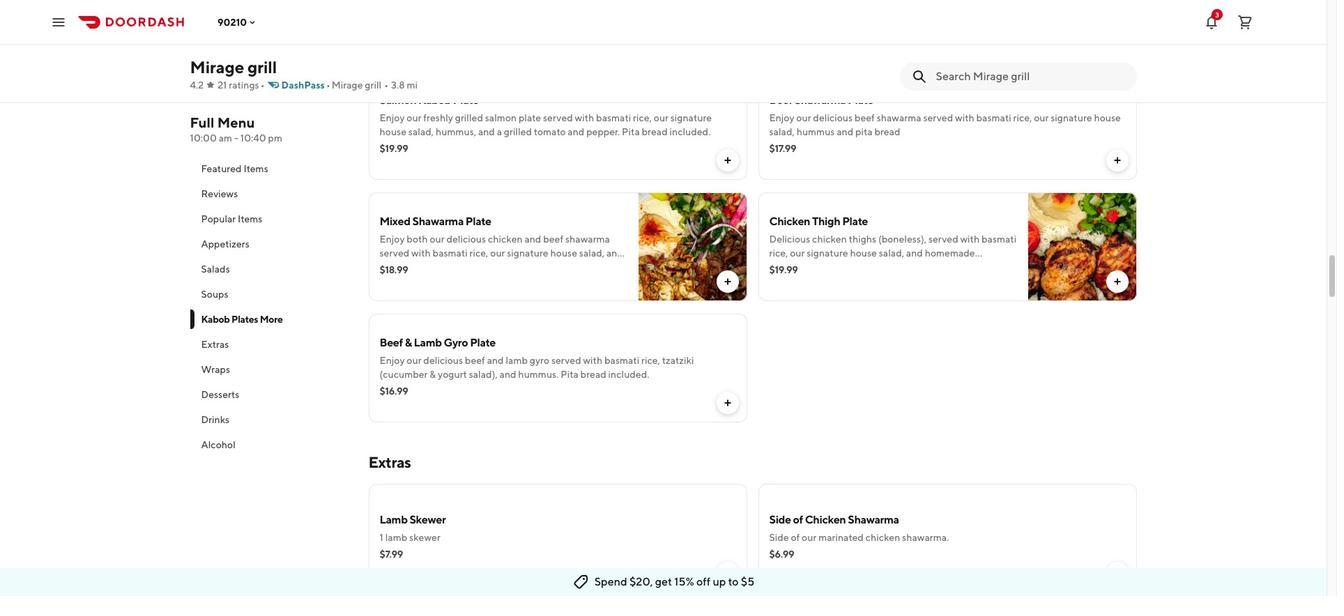 Task type: describe. For each thing, give the bounding box(es) containing it.
add item to cart image for lamb skewer
[[722, 568, 733, 579]]

mixed shawarma plate image
[[639, 192, 747, 301]]

mirage grill • 3.8 mi
[[332, 80, 418, 91]]

$6.99
[[770, 549, 795, 560]]

basmati inside chicken thigh plate delicious  chicken thighs (boneless), served with basmati rice, our signature house salad, and homemade hummus. pita bread included.
[[982, 234, 1017, 245]]

mi
[[407, 80, 418, 91]]

lamb inside the lamb skewer 1 lamb skewer $7.99
[[380, 513, 408, 527]]

beef for beef shawarma plate
[[770, 93, 793, 107]]

open menu image
[[50, 14, 67, 30]]

notification bell image
[[1204, 14, 1221, 30]]

extras inside button
[[201, 339, 229, 350]]

signature inside chicken thigh plate delicious  chicken thighs (boneless), served with basmati rice, our signature house salad, and homemade hummus. pita bread included.
[[807, 248, 849, 259]]

lamb inside beef & lamb gyro plate enjoy our delicious beef and lamb gyro served with basmati rice, tzatziki (cucumber & yogurt salad), and hummus. pita bread included. $16.99
[[506, 355, 528, 366]]

enjoy for salmon
[[380, 112, 405, 123]]

house inside salmon kabob plate enjoy our freshly grilled salmon plate served with basmati rice, our signature house salad, hummus, and a grilled tomato and pepper. pita bread included. $19.99
[[380, 126, 407, 137]]

$18.99
[[380, 264, 408, 275]]

dashpass
[[281, 80, 325, 91]]

hummus. inside mixed shawarma plate enjoy both our delicious chicken and beef shawarma served with basmati rice, our signature house salad, and hummus. pita bread included.
[[380, 262, 420, 273]]

pita inside mixed shawarma plate enjoy both our delicious chicken and beef shawarma served with basmati rice, our signature house salad, and hummus. pita bread included.
[[422, 262, 440, 273]]

pm
[[268, 133, 282, 144]]

homemade
[[925, 248, 976, 259]]

hummus. inside chicken thigh plate delicious  chicken thighs (boneless), served with basmati rice, our signature house salad, and homemade hummus. pita bread included.
[[770, 262, 810, 273]]

off
[[697, 575, 711, 589]]

thigh
[[813, 215, 841, 228]]

marinated
[[819, 532, 864, 543]]

add item to cart image for beef shawarma plate
[[1112, 155, 1123, 166]]

salmon
[[380, 93, 417, 107]]

• for mirage grill • 3.8 mi
[[384, 80, 389, 91]]

pita inside beef & lamb gyro plate enjoy our delicious beef and lamb gyro served with basmati rice, tzatziki (cucumber & yogurt salad), and hummus. pita bread included. $16.99
[[561, 369, 579, 380]]

popular
[[201, 213, 236, 225]]

kabob inside salmon kabob plate enjoy our freshly grilled salmon plate served with basmati rice, our signature house salad, hummus, and a grilled tomato and pepper. pita bread included. $19.99
[[419, 93, 451, 107]]

desserts
[[201, 389, 239, 400]]

plate for salmon kabob plate
[[453, 93, 479, 107]]

0 horizontal spatial grilled
[[455, 112, 483, 123]]

salads button
[[190, 257, 352, 282]]

mixed shawarma plate enjoy both our delicious chicken and beef shawarma served with basmati rice, our signature house salad, and hummus. pita bread included.
[[380, 215, 623, 273]]

(boneless),
[[879, 234, 927, 245]]

beef for beef & lamb gyro plate
[[380, 336, 403, 349]]

extras button
[[190, 332, 352, 357]]

15%
[[675, 575, 695, 589]]

with inside salmon kabob plate enjoy our freshly grilled salmon plate served with basmati rice, our signature house salad, hummus, and a grilled tomato and pepper. pita bread included. $19.99
[[575, 112, 594, 123]]

kabob plates more
[[201, 314, 283, 325]]

tomato
[[534, 126, 566, 137]]

chicken thigh plate delicious  chicken thighs (boneless), served with basmati rice, our signature house salad, and homemade hummus. pita bread included.
[[770, 215, 1017, 273]]

included. inside mixed shawarma plate enjoy both our delicious chicken and beef shawarma served with basmati rice, our signature house salad, and hummus. pita bread included.
[[470, 262, 511, 273]]

chicken inside chicken thigh plate delicious  chicken thighs (boneless), served with basmati rice, our signature house salad, and homemade hummus. pita bread included.
[[813, 234, 847, 245]]

bread inside chicken thigh plate delicious  chicken thighs (boneless), served with basmati rice, our signature house salad, and homemade hummus. pita bread included.
[[832, 262, 858, 273]]

plate inside beef & lamb gyro plate enjoy our delicious beef and lamb gyro served with basmati rice, tzatziki (cucumber & yogurt salad), and hummus. pita bread included. $16.99
[[470, 336, 496, 349]]

basmati inside mixed shawarma plate enjoy both our delicious chicken and beef shawarma served with basmati rice, our signature house salad, and hummus. pita bread included.
[[433, 248, 468, 259]]

bread inside salmon kabob plate enjoy our freshly grilled salmon plate served with basmati rice, our signature house salad, hummus, and a grilled tomato and pepper. pita bread included. $19.99
[[642, 126, 668, 137]]

3.8
[[391, 80, 405, 91]]

side of chicken shawarma side of our marinated chicken shawarma. $6.99
[[770, 513, 949, 560]]

am
[[219, 133, 232, 144]]

a
[[497, 126, 502, 137]]

veggie kabob plate image
[[639, 0, 747, 59]]

pepper.
[[587, 126, 620, 137]]

mixed
[[380, 215, 411, 228]]

house inside beef shawarma plate enjoy our delicious beef shawarma served with basmati rice, our signature house salad, hummus and pita bread $17.99
[[1095, 112, 1121, 123]]

basmati inside beef shawarma plate enjoy our delicious beef shawarma served with basmati rice, our signature house salad, hummus and pita bread $17.99
[[977, 112, 1012, 123]]

plates
[[232, 314, 258, 325]]

basmati inside salmon kabob plate enjoy our freshly grilled salmon plate served with basmati rice, our signature house salad, hummus, and a grilled tomato and pepper. pita bread included. $19.99
[[596, 112, 631, 123]]

salmon
[[485, 112, 517, 123]]

featured
[[201, 163, 242, 174]]

-
[[234, 133, 238, 144]]

mirage for mirage grill
[[190, 57, 244, 77]]

salads
[[201, 264, 230, 275]]

dashpass •
[[281, 80, 330, 91]]

$5
[[741, 575, 755, 589]]

enjoy for mixed
[[380, 234, 405, 245]]

plate for mixed shawarma plate
[[466, 215, 491, 228]]

add item to cart image for side of chicken shawarma
[[1112, 568, 1123, 579]]

our inside chicken thigh plate delicious  chicken thighs (boneless), served with basmati rice, our signature house salad, and homemade hummus. pita bread included.
[[790, 248, 805, 259]]

drinks
[[201, 414, 230, 425]]

plate
[[519, 112, 541, 123]]

chicken inside side of chicken shawarma side of our marinated chicken shawarma. $6.99
[[805, 513, 846, 527]]

$17.99
[[770, 143, 797, 154]]

rice, inside mixed shawarma plate enjoy both our delicious chicken and beef shawarma served with basmati rice, our signature house salad, and hummus. pita bread included.
[[470, 248, 489, 259]]

beef & lamb gyro plate enjoy our delicious beef and lamb gyro served with basmati rice, tzatziki (cucumber & yogurt salad), and hummus. pita bread included. $16.99
[[380, 336, 694, 397]]

salad, inside beef shawarma plate enjoy our delicious beef shawarma served with basmati rice, our signature house salad, hummus and pita bread $17.99
[[770, 126, 795, 137]]

chicken thigh plate image
[[1028, 192, 1137, 301]]

tzatziki
[[662, 355, 694, 366]]

shawarma.
[[903, 532, 949, 543]]

items for featured items
[[244, 163, 268, 174]]

thighs
[[849, 234, 877, 245]]

$7.99
[[380, 549, 403, 560]]

signature inside beef shawarma plate enjoy our delicious beef shawarma served with basmati rice, our signature house salad, hummus and pita bread $17.99
[[1051, 112, 1093, 123]]

alcohol
[[201, 439, 236, 451]]

more
[[260, 314, 283, 325]]

popular items button
[[190, 206, 352, 232]]

signature inside mixed shawarma plate enjoy both our delicious chicken and beef shawarma served with basmati rice, our signature house salad, and hummus. pita bread included.
[[507, 248, 549, 259]]

with inside mixed shawarma plate enjoy both our delicious chicken and beef shawarma served with basmati rice, our signature house salad, and hummus. pita bread included.
[[412, 248, 431, 259]]

mirage for mirage grill • 3.8 mi
[[332, 80, 363, 91]]

mirage grill
[[190, 57, 277, 77]]

soups
[[201, 289, 228, 300]]

chicken inside mixed shawarma plate enjoy both our delicious chicken and beef shawarma served with basmati rice, our signature house salad, and hummus. pita bread included.
[[488, 234, 523, 245]]

gyro
[[530, 355, 550, 366]]

shawarma for beef
[[795, 93, 846, 107]]

delicious inside mixed shawarma plate enjoy both our delicious chicken and beef shawarma served with basmati rice, our signature house salad, and hummus. pita bread included.
[[447, 234, 486, 245]]

0 vertical spatial of
[[793, 513, 803, 527]]

1 horizontal spatial $19.99
[[770, 264, 798, 275]]

pita
[[856, 126, 873, 137]]

rice, inside salmon kabob plate enjoy our freshly grilled salmon plate served with basmati rice, our signature house salad, hummus, and a grilled tomato and pepper. pita bread included. $19.99
[[633, 112, 652, 123]]

appetizers button
[[190, 232, 352, 257]]

skewer
[[410, 513, 446, 527]]

both
[[407, 234, 428, 245]]

with inside chicken thigh plate delicious  chicken thighs (boneless), served with basmati rice, our signature house salad, and homemade hummus. pita bread included.
[[961, 234, 980, 245]]

freshly
[[424, 112, 453, 123]]

$20,
[[630, 575, 653, 589]]

desserts button
[[190, 382, 352, 407]]

spend $20, get 15% off up to $5
[[595, 575, 755, 589]]

$16.99
[[380, 386, 408, 397]]

featured items button
[[190, 156, 352, 181]]

delicious inside beef shawarma plate enjoy our delicious beef shawarma served with basmati rice, our signature house salad, hummus and pita bread $17.99
[[813, 112, 853, 123]]

featured items
[[201, 163, 268, 174]]

rice, inside beef shawarma plate enjoy our delicious beef shawarma served with basmati rice, our signature house salad, hummus and pita bread $17.99
[[1014, 112, 1032, 123]]

salad, inside mixed shawarma plate enjoy both our delicious chicken and beef shawarma served with basmati rice, our signature house salad, and hummus. pita bread included.
[[579, 248, 605, 259]]

beef shawarma plate enjoy our delicious beef shawarma served with basmati rice, our signature house salad, hummus and pita bread $17.99
[[770, 93, 1121, 154]]

signature inside salmon kabob plate enjoy our freshly grilled salmon plate served with basmati rice, our signature house salad, hummus, and a grilled tomato and pepper. pita bread included. $19.99
[[671, 112, 712, 123]]

skewer
[[409, 532, 441, 543]]

with inside beef shawarma plate enjoy our delicious beef shawarma served with basmati rice, our signature house salad, hummus and pita bread $17.99
[[955, 112, 975, 123]]



Task type: vqa. For each thing, say whether or not it's contained in the screenshot.
Mini inside the $8.99 Nestle Toll House Mini Vanilla Ice Cream Sandwiches Chocolate Chip Cookie (18 oz)
no



Task type: locate. For each thing, give the bounding box(es) containing it.
1 vertical spatial grill
[[365, 80, 382, 91]]

alcohol button
[[190, 432, 352, 458]]

$19.99
[[380, 143, 408, 154], [770, 264, 798, 275]]

1 horizontal spatial &
[[430, 369, 436, 380]]

0 horizontal spatial mirage
[[190, 57, 244, 77]]

lamb up 1
[[380, 513, 408, 527]]

served inside mixed shawarma plate enjoy both our delicious chicken and beef shawarma served with basmati rice, our signature house salad, and hummus. pita bread included.
[[380, 248, 410, 259]]

1 horizontal spatial shawarma
[[877, 112, 922, 123]]

enjoy up $17.99
[[770, 112, 795, 123]]

1 horizontal spatial chicken
[[813, 234, 847, 245]]

0 vertical spatial delicious
[[813, 112, 853, 123]]

0 horizontal spatial grill
[[248, 57, 277, 77]]

included.
[[670, 126, 711, 137], [470, 262, 511, 273], [860, 262, 901, 273], [609, 369, 650, 380]]

wraps
[[201, 364, 230, 375]]

items
[[244, 163, 268, 174], [238, 213, 263, 225]]

1 vertical spatial beef
[[543, 234, 564, 245]]

0 vertical spatial kabob
[[419, 93, 451, 107]]

& left "yogurt" on the left bottom of page
[[430, 369, 436, 380]]

1 horizontal spatial lamb
[[414, 336, 442, 349]]

2 vertical spatial beef
[[465, 355, 485, 366]]

1 vertical spatial delicious
[[447, 234, 486, 245]]

grill left 3.8
[[365, 80, 382, 91]]

beef up $17.99
[[770, 93, 793, 107]]

2 • from the left
[[326, 80, 330, 91]]

chicken inside side of chicken shawarma side of our marinated chicken shawarma. $6.99
[[866, 532, 901, 543]]

rice, inside chicken thigh plate delicious  chicken thighs (boneless), served with basmati rice, our signature house salad, and homemade hummus. pita bread included.
[[770, 248, 788, 259]]

0 vertical spatial mirage
[[190, 57, 244, 77]]

0 horizontal spatial &
[[405, 336, 412, 349]]

enjoy inside beef shawarma plate enjoy our delicious beef shawarma served with basmati rice, our signature house salad, hummus and pita bread $17.99
[[770, 112, 795, 123]]

pita
[[622, 126, 640, 137], [422, 262, 440, 273], [812, 262, 830, 273], [561, 369, 579, 380]]

items for popular items
[[238, 213, 263, 225]]

0 horizontal spatial $19.99
[[380, 143, 408, 154]]

add item to cart image
[[1112, 33, 1123, 45], [722, 155, 733, 166], [722, 276, 733, 287], [722, 398, 733, 409]]

0 horizontal spatial extras
[[201, 339, 229, 350]]

2 horizontal spatial chicken
[[866, 532, 901, 543]]

served inside chicken thigh plate delicious  chicken thighs (boneless), served with basmati rice, our signature house salad, and homemade hummus. pita bread included.
[[929, 234, 959, 245]]

grilled up the hummus, on the left top of page
[[455, 112, 483, 123]]

0 vertical spatial beef
[[855, 112, 875, 123]]

and inside chicken thigh plate delicious  chicken thighs (boneless), served with basmati rice, our signature house salad, and homemade hummus. pita bread included.
[[907, 248, 923, 259]]

items inside 'featured items' button
[[244, 163, 268, 174]]

1
[[380, 532, 384, 543]]

enjoy down mixed
[[380, 234, 405, 245]]

plate inside mixed shawarma plate enjoy both our delicious chicken and beef shawarma served with basmati rice, our signature house salad, and hummus. pita bread included.
[[466, 215, 491, 228]]

Item Search search field
[[936, 69, 1126, 84]]

1 horizontal spatial kabob
[[419, 93, 451, 107]]

•
[[261, 80, 265, 91], [326, 80, 330, 91], [384, 80, 389, 91]]

served
[[543, 112, 573, 123], [924, 112, 954, 123], [929, 234, 959, 245], [380, 248, 410, 259], [552, 355, 581, 366]]

1 vertical spatial shawarma
[[566, 234, 610, 245]]

signature
[[671, 112, 712, 123], [1051, 112, 1093, 123], [507, 248, 549, 259], [807, 248, 849, 259]]

get
[[655, 575, 672, 589]]

10:00
[[190, 133, 217, 144]]

0 horizontal spatial lamb
[[385, 532, 407, 543]]

items up 'reviews' button at the left
[[244, 163, 268, 174]]

shawarma inside mixed shawarma plate enjoy both our delicious chicken and beef shawarma served with basmati rice, our signature house salad, and hummus. pita bread included.
[[566, 234, 610, 245]]

1 vertical spatial kabob
[[201, 314, 230, 325]]

add item to cart image
[[722, 33, 733, 45], [1112, 155, 1123, 166], [1112, 276, 1123, 287], [722, 568, 733, 579], [1112, 568, 1123, 579]]

1 horizontal spatial hummus.
[[518, 369, 559, 380]]

1 vertical spatial &
[[430, 369, 436, 380]]

bread
[[642, 126, 668, 137], [875, 126, 901, 137], [442, 262, 468, 273], [832, 262, 858, 273], [581, 369, 607, 380]]

1 horizontal spatial beef
[[543, 234, 564, 245]]

1 horizontal spatial grill
[[365, 80, 382, 91]]

21 ratings •
[[218, 80, 265, 91]]

enjoy up the (cucumber
[[380, 355, 405, 366]]

with
[[575, 112, 594, 123], [955, 112, 975, 123], [961, 234, 980, 245], [412, 248, 431, 259], [583, 355, 603, 366]]

pita inside salmon kabob plate enjoy our freshly grilled salmon plate served with basmati rice, our signature house salad, hummus, and a grilled tomato and pepper. pita bread included. $19.99
[[622, 126, 640, 137]]

salad,
[[409, 126, 434, 137], [770, 126, 795, 137], [579, 248, 605, 259], [879, 248, 905, 259]]

basmati inside beef & lamb gyro plate enjoy our delicious beef and lamb gyro served with basmati rice, tzatziki (cucumber & yogurt salad), and hummus. pita bread included. $16.99
[[605, 355, 640, 366]]

shawarma for mixed
[[413, 215, 464, 228]]

hummus.
[[380, 262, 420, 273], [770, 262, 810, 273], [518, 369, 559, 380]]

3
[[1216, 10, 1220, 18]]

0 horizontal spatial shawarma
[[413, 215, 464, 228]]

2 horizontal spatial •
[[384, 80, 389, 91]]

1 • from the left
[[261, 80, 265, 91]]

• for 21 ratings •
[[261, 80, 265, 91]]

1 vertical spatial lamb
[[380, 513, 408, 527]]

grill up ratings
[[248, 57, 277, 77]]

hummus. inside beef & lamb gyro plate enjoy our delicious beef and lamb gyro served with basmati rice, tzatziki (cucumber & yogurt salad), and hummus. pita bread included. $16.99
[[518, 369, 559, 380]]

served inside salmon kabob plate enjoy our freshly grilled salmon plate served with basmati rice, our signature house salad, hummus, and a grilled tomato and pepper. pita bread included. $19.99
[[543, 112, 573, 123]]

1 vertical spatial lamb
[[385, 532, 407, 543]]

1 vertical spatial grilled
[[504, 126, 532, 137]]

included. inside beef & lamb gyro plate enjoy our delicious beef and lamb gyro served with basmati rice, tzatziki (cucumber & yogurt salad), and hummus. pita bread included. $16.99
[[609, 369, 650, 380]]

yogurt
[[438, 369, 467, 380]]

beef inside beef & lamb gyro plate enjoy our delicious beef and lamb gyro served with basmati rice, tzatziki (cucumber & yogurt salad), and hummus. pita bread included. $16.99
[[380, 336, 403, 349]]

house inside mixed shawarma plate enjoy both our delicious chicken and beef shawarma served with basmati rice, our signature house salad, and hummus. pita bread included.
[[551, 248, 577, 259]]

beef inside mixed shawarma plate enjoy both our delicious chicken and beef shawarma served with basmati rice, our signature house salad, and hummus. pita bread included.
[[543, 234, 564, 245]]

delicious up "yogurt" on the left bottom of page
[[424, 355, 463, 366]]

$19.99 down delicious on the right top of the page
[[770, 264, 798, 275]]

chicken up delicious on the right top of the page
[[770, 215, 811, 228]]

chicken up marinated
[[805, 513, 846, 527]]

1 vertical spatial mirage
[[332, 80, 363, 91]]

salmon kabob plate enjoy our freshly grilled salmon plate served with basmati rice, our signature house salad, hummus, and a grilled tomato and pepper. pita bread included. $19.99
[[380, 93, 712, 154]]

0 vertical spatial grill
[[248, 57, 277, 77]]

shawarma up "both" at the top of the page
[[413, 215, 464, 228]]

1 horizontal spatial lamb
[[506, 355, 528, 366]]

items right the popular
[[238, 213, 263, 225]]

soups button
[[190, 282, 352, 307]]

lamb left gyro
[[506, 355, 528, 366]]

2 vertical spatial delicious
[[424, 355, 463, 366]]

full menu 10:00 am - 10:40 pm
[[190, 114, 282, 144]]

&
[[405, 336, 412, 349], [430, 369, 436, 380]]

and inside beef shawarma plate enjoy our delicious beef shawarma served with basmati rice, our signature house salad, hummus and pita bread $17.99
[[837, 126, 854, 137]]

0 horizontal spatial chicken
[[488, 234, 523, 245]]

2 vertical spatial shawarma
[[848, 513, 900, 527]]

beef up the (cucumber
[[380, 336, 403, 349]]

beef inside beef shawarma plate enjoy our delicious beef shawarma served with basmati rice, our signature house salad, hummus and pita bread $17.99
[[855, 112, 875, 123]]

grilled
[[455, 112, 483, 123], [504, 126, 532, 137]]

0 items, open order cart image
[[1237, 14, 1254, 30]]

1 horizontal spatial mirage
[[332, 80, 363, 91]]

hummus. down delicious on the right top of the page
[[770, 262, 810, 273]]

hummus,
[[436, 126, 476, 137]]

salad, inside chicken thigh plate delicious  chicken thighs (boneless), served with basmati rice, our signature house salad, and homemade hummus. pita bread included.
[[879, 248, 905, 259]]

extras up wraps
[[201, 339, 229, 350]]

bread inside beef & lamb gyro plate enjoy our delicious beef and lamb gyro served with basmati rice, tzatziki (cucumber & yogurt salad), and hummus. pita bread included. $16.99
[[581, 369, 607, 380]]

salad, inside salmon kabob plate enjoy our freshly grilled salmon plate served with basmati rice, our signature house salad, hummus, and a grilled tomato and pepper. pita bread included. $19.99
[[409, 126, 434, 137]]

0 vertical spatial extras
[[201, 339, 229, 350]]

3 • from the left
[[384, 80, 389, 91]]

0 vertical spatial beef
[[770, 93, 793, 107]]

chicken
[[488, 234, 523, 245], [813, 234, 847, 245], [866, 532, 901, 543]]

our
[[407, 112, 422, 123], [654, 112, 669, 123], [797, 112, 812, 123], [1034, 112, 1049, 123], [430, 234, 445, 245], [490, 248, 505, 259], [790, 248, 805, 259], [407, 355, 422, 366], [802, 532, 817, 543]]

hummus. down gyro
[[518, 369, 559, 380]]

1 vertical spatial $19.99
[[770, 264, 798, 275]]

mirage right 'dashpass •'
[[332, 80, 363, 91]]

with inside beef & lamb gyro plate enjoy our delicious beef and lamb gyro served with basmati rice, tzatziki (cucumber & yogurt salad), and hummus. pita bread included. $16.99
[[583, 355, 603, 366]]

enjoy inside beef & lamb gyro plate enjoy our delicious beef and lamb gyro served with basmati rice, tzatziki (cucumber & yogurt salad), and hummus. pita bread included. $16.99
[[380, 355, 405, 366]]

and
[[478, 126, 495, 137], [568, 126, 585, 137], [837, 126, 854, 137], [525, 234, 542, 245], [607, 248, 623, 259], [907, 248, 923, 259], [487, 355, 504, 366], [500, 369, 517, 380]]

0 vertical spatial $19.99
[[380, 143, 408, 154]]

0 vertical spatial shawarma
[[877, 112, 922, 123]]

reviews
[[201, 188, 238, 199]]

hummus. down "both" at the top of the page
[[380, 262, 420, 273]]

grill for mirage grill • 3.8 mi
[[365, 80, 382, 91]]

mirage
[[190, 57, 244, 77], [332, 80, 363, 91]]

1 horizontal spatial beef
[[770, 93, 793, 107]]

lamb skewer 1 lamb skewer $7.99
[[380, 513, 446, 560]]

shawarma up 'hummus'
[[795, 93, 846, 107]]

1 vertical spatial chicken
[[805, 513, 846, 527]]

hummus
[[797, 126, 835, 137]]

1 vertical spatial items
[[238, 213, 263, 225]]

1 vertical spatial side
[[770, 532, 789, 543]]

0 vertical spatial chicken
[[770, 215, 811, 228]]

served inside beef & lamb gyro plate enjoy our delicious beef and lamb gyro served with basmati rice, tzatziki (cucumber & yogurt salad), and hummus. pita bread included. $16.99
[[552, 355, 581, 366]]

delicious inside beef & lamb gyro plate enjoy our delicious beef and lamb gyro served with basmati rice, tzatziki (cucumber & yogurt salad), and hummus. pita bread included. $16.99
[[424, 355, 463, 366]]

2 horizontal spatial beef
[[855, 112, 875, 123]]

ratings
[[229, 80, 259, 91]]

beef
[[855, 112, 875, 123], [543, 234, 564, 245], [465, 355, 485, 366]]

shawarma
[[877, 112, 922, 123], [566, 234, 610, 245]]

4.2
[[190, 80, 204, 91]]

90210
[[218, 16, 247, 28]]

enjoy down salmon
[[380, 112, 405, 123]]

0 vertical spatial lamb
[[506, 355, 528, 366]]

house inside chicken thigh plate delicious  chicken thighs (boneless), served with basmati rice, our signature house salad, and homemade hummus. pita bread included.
[[850, 248, 877, 259]]

1 horizontal spatial extras
[[369, 453, 411, 471]]

0 vertical spatial lamb
[[414, 336, 442, 349]]

served inside beef shawarma plate enjoy our delicious beef shawarma served with basmati rice, our signature house salad, hummus and pita bread $17.99
[[924, 112, 954, 123]]

lamb inside the lamb skewer 1 lamb skewer $7.99
[[385, 532, 407, 543]]

1 vertical spatial extras
[[369, 453, 411, 471]]

delicious right "both" at the top of the page
[[447, 234, 486, 245]]

included. inside salmon kabob plate enjoy our freshly grilled salmon plate served with basmati rice, our signature house salad, hummus, and a grilled tomato and pepper. pita bread included. $19.99
[[670, 126, 711, 137]]

1 vertical spatial of
[[791, 532, 800, 543]]

$19.99 down salmon
[[380, 143, 408, 154]]

2 side from the top
[[770, 532, 789, 543]]

full
[[190, 114, 215, 130]]

lamb
[[414, 336, 442, 349], [380, 513, 408, 527]]

shawarma
[[795, 93, 846, 107], [413, 215, 464, 228], [848, 513, 900, 527]]

21
[[218, 80, 227, 91]]

chicken
[[770, 215, 811, 228], [805, 513, 846, 527]]

enjoy for beef
[[770, 112, 795, 123]]

0 horizontal spatial shawarma
[[566, 234, 610, 245]]

$19.99 inside salmon kabob plate enjoy our freshly grilled salmon plate served with basmati rice, our signature house salad, hummus, and a grilled tomato and pepper. pita bread included. $19.99
[[380, 143, 408, 154]]

rice, inside beef & lamb gyro plate enjoy our delicious beef and lamb gyro served with basmati rice, tzatziki (cucumber & yogurt salad), and hummus. pita bread included. $16.99
[[642, 355, 660, 366]]

our inside side of chicken shawarma side of our marinated chicken shawarma. $6.99
[[802, 532, 817, 543]]

shawarma inside beef shawarma plate enjoy our delicious beef shawarma served with basmati rice, our signature house salad, hummus and pita bread $17.99
[[795, 93, 846, 107]]

2 horizontal spatial hummus.
[[770, 262, 810, 273]]

rice,
[[633, 112, 652, 123], [1014, 112, 1032, 123], [470, 248, 489, 259], [770, 248, 788, 259], [642, 355, 660, 366]]

shawarma up marinated
[[848, 513, 900, 527]]

basmati
[[596, 112, 631, 123], [977, 112, 1012, 123], [982, 234, 1017, 245], [433, 248, 468, 259], [605, 355, 640, 366]]

0 horizontal spatial kabob
[[201, 314, 230, 325]]

0 horizontal spatial beef
[[465, 355, 485, 366]]

1 horizontal spatial shawarma
[[795, 93, 846, 107]]

bread inside mixed shawarma plate enjoy both our delicious chicken and beef shawarma served with basmati rice, our signature house salad, and hummus. pita bread included.
[[442, 262, 468, 273]]

plate for chicken thigh plate
[[843, 215, 868, 228]]

spend
[[595, 575, 627, 589]]

our inside beef & lamb gyro plate enjoy our delicious beef and lamb gyro served with basmati rice, tzatziki (cucumber & yogurt salad), and hummus. pita bread included. $16.99
[[407, 355, 422, 366]]

beef inside beef & lamb gyro plate enjoy our delicious beef and lamb gyro served with basmati rice, tzatziki (cucumber & yogurt salad), and hummus. pita bread included. $16.99
[[465, 355, 485, 366]]

plate inside chicken thigh plate delicious  chicken thighs (boneless), served with basmati rice, our signature house salad, and homemade hummus. pita bread included.
[[843, 215, 868, 228]]

0 vertical spatial items
[[244, 163, 268, 174]]

drinks button
[[190, 407, 352, 432]]

lamb right 1
[[385, 532, 407, 543]]

grill for mirage grill
[[248, 57, 277, 77]]

popular items
[[201, 213, 263, 225]]

& up the (cucumber
[[405, 336, 412, 349]]

plate for beef shawarma plate
[[848, 93, 874, 107]]

delicious
[[813, 112, 853, 123], [447, 234, 486, 245], [424, 355, 463, 366]]

bread inside beef shawarma plate enjoy our delicious beef shawarma served with basmati rice, our signature house salad, hummus and pita bread $17.99
[[875, 126, 901, 137]]

delicious up 'hummus'
[[813, 112, 853, 123]]

• right dashpass
[[326, 80, 330, 91]]

plate inside salmon kabob plate enjoy our freshly grilled salmon plate served with basmati rice, our signature house salad, hummus, and a grilled tomato and pepper. pita bread included. $19.99
[[453, 93, 479, 107]]

plate inside beef shawarma plate enjoy our delicious beef shawarma served with basmati rice, our signature house salad, hummus and pita bread $17.99
[[848, 93, 874, 107]]

0 vertical spatial side
[[770, 513, 791, 527]]

mirage up 21
[[190, 57, 244, 77]]

(cucumber
[[380, 369, 428, 380]]

shawarma inside beef shawarma plate enjoy our delicious beef shawarma served with basmati rice, our signature house salad, hummus and pita bread $17.99
[[877, 112, 922, 123]]

0 horizontal spatial •
[[261, 80, 265, 91]]

1 side from the top
[[770, 513, 791, 527]]

wraps button
[[190, 357, 352, 382]]

included. inside chicken thigh plate delicious  chicken thighs (boneless), served with basmati rice, our signature house salad, and homemade hummus. pita bread included.
[[860, 262, 901, 273]]

lamb left gyro on the bottom
[[414, 336, 442, 349]]

• left 3.8
[[384, 80, 389, 91]]

beef inside beef shawarma plate enjoy our delicious beef shawarma served with basmati rice, our signature house salad, hummus and pita bread $17.99
[[770, 93, 793, 107]]

shawarma inside mixed shawarma plate enjoy both our delicious chicken and beef shawarma served with basmati rice, our signature house salad, and hummus. pita bread included.
[[413, 215, 464, 228]]

pita inside chicken thigh plate delicious  chicken thighs (boneless), served with basmati rice, our signature house salad, and homemade hummus. pita bread included.
[[812, 262, 830, 273]]

appetizers
[[201, 239, 249, 250]]

0 horizontal spatial beef
[[380, 336, 403, 349]]

grilled down plate
[[504, 126, 532, 137]]

shawarma inside side of chicken shawarma side of our marinated chicken shawarma. $6.99
[[848, 513, 900, 527]]

menu
[[217, 114, 255, 130]]

salad),
[[469, 369, 498, 380]]

0 vertical spatial &
[[405, 336, 412, 349]]

extras up skewer at the left
[[369, 453, 411, 471]]

up
[[713, 575, 726, 589]]

10:40
[[240, 133, 266, 144]]

reviews button
[[190, 181, 352, 206]]

kabob up freshly
[[419, 93, 451, 107]]

beef
[[770, 93, 793, 107], [380, 336, 403, 349]]

1 vertical spatial beef
[[380, 336, 403, 349]]

house
[[1095, 112, 1121, 123], [380, 126, 407, 137], [551, 248, 577, 259], [850, 248, 877, 259]]

0 horizontal spatial hummus.
[[380, 262, 420, 273]]

2 horizontal spatial shawarma
[[848, 513, 900, 527]]

kabob down soups
[[201, 314, 230, 325]]

0 horizontal spatial lamb
[[380, 513, 408, 527]]

0 vertical spatial grilled
[[455, 112, 483, 123]]

0 vertical spatial shawarma
[[795, 93, 846, 107]]

• right ratings
[[261, 80, 265, 91]]

enjoy inside salmon kabob plate enjoy our freshly grilled salmon plate served with basmati rice, our signature house salad, hummus, and a grilled tomato and pepper. pita bread included. $19.99
[[380, 112, 405, 123]]

chicken inside chicken thigh plate delicious  chicken thighs (boneless), served with basmati rice, our signature house salad, and homemade hummus. pita bread included.
[[770, 215, 811, 228]]

1 vertical spatial shawarma
[[413, 215, 464, 228]]

lamb inside beef & lamb gyro plate enjoy our delicious beef and lamb gyro served with basmati rice, tzatziki (cucumber & yogurt salad), and hummus. pita bread included. $16.99
[[414, 336, 442, 349]]

1 horizontal spatial •
[[326, 80, 330, 91]]

gyro
[[444, 336, 468, 349]]

1 horizontal spatial grilled
[[504, 126, 532, 137]]

delicious
[[770, 234, 811, 245]]

items inside popular items 'button'
[[238, 213, 263, 225]]

to
[[729, 575, 739, 589]]

enjoy inside mixed shawarma plate enjoy both our delicious chicken and beef shawarma served with basmati rice, our signature house salad, and hummus. pita bread included.
[[380, 234, 405, 245]]

90210 button
[[218, 16, 258, 28]]



